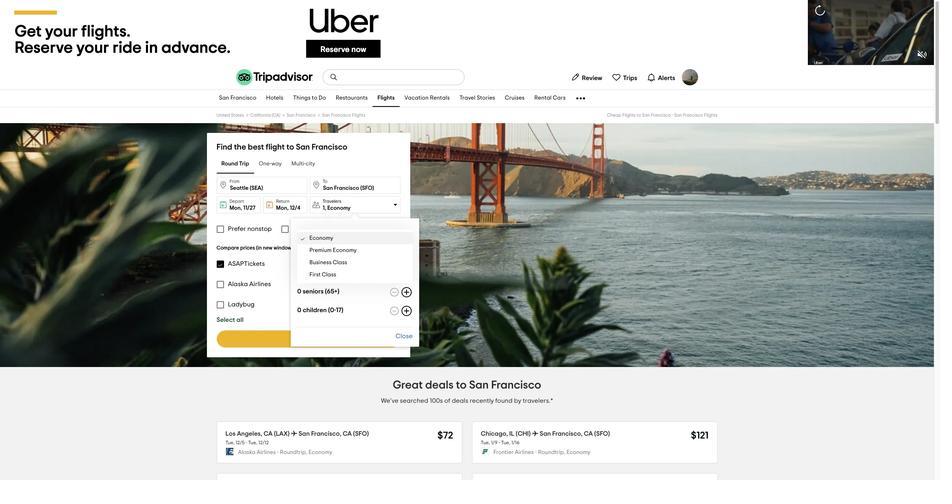 Task type: locate. For each thing, give the bounding box(es) containing it.
travel stories link
[[455, 90, 500, 107]]

0 horizontal spatial find
[[217, 143, 232, 151]]

deals right 'of'
[[452, 398, 468, 404]]

find flights button
[[217, 331, 400, 348]]

alaska for alaska airlines
[[228, 281, 248, 287]]

mon, down return
[[276, 205, 289, 211]]

flights
[[306, 336, 324, 342]]

find for find flights
[[292, 336, 305, 342]]

san francisco link down things
[[287, 113, 316, 118]]

11/27
[[243, 205, 255, 211]]

great deals to san francisco
[[393, 380, 541, 391]]

san up "united"
[[219, 95, 229, 101]]

frontier airlines - roundtrip, economy
[[493, 450, 590, 456]]

restaurants
[[336, 95, 368, 101]]

tue, 12/5  - tue, 12/12
[[225, 441, 269, 445]]

vacation
[[404, 95, 429, 101]]

alaska for alaska airlines - roundtrip, economy
[[238, 450, 256, 456]]

compare
[[217, 246, 239, 251]]

trips
[[623, 75, 637, 81]]

1 down 'travelers'
[[323, 205, 325, 211]]

- for alaska airlines - roundtrip, economy
[[277, 450, 279, 456]]

0 horizontal spatial ca
[[264, 431, 273, 437]]

1 horizontal spatial san francisco link
[[287, 113, 316, 118]]

class up 64)
[[333, 260, 347, 266]]

1 francisco, from the left
[[311, 431, 341, 437]]

2 mon, from the left
[[276, 205, 289, 211]]

seniors
[[303, 288, 324, 295]]

california (ca)
[[250, 113, 280, 118]]

roundtrip, for $72
[[280, 450, 307, 456]]

1 horizontal spatial ca
[[343, 431, 352, 437]]

find left the
[[217, 143, 232, 151]]

1 ca from the left
[[264, 431, 273, 437]]

1 (sfo) from the left
[[353, 431, 369, 437]]

san right (lax)
[[299, 431, 310, 437]]

searched
[[400, 398, 428, 404]]

3 ca from the left
[[584, 431, 593, 437]]

find the best flight to san francisco
[[217, 143, 347, 151]]

to right flight
[[286, 143, 294, 151]]

san down the alerts
[[674, 113, 682, 118]]

0 for 0 children (0-17)
[[297, 307, 301, 313]]

prefer nonstop
[[228, 226, 272, 232]]

0 vertical spatial class
[[333, 260, 347, 266]]

1 vertical spatial alaska
[[238, 450, 256, 456]]

san francisco, ca (sfo)
[[299, 431, 369, 437], [540, 431, 610, 437]]

find
[[217, 143, 232, 151], [292, 336, 305, 342]]

alaska up ladybug
[[228, 281, 248, 287]]

states
[[231, 113, 244, 118]]

- for tue, 1/9  - tue, 1/16
[[499, 441, 500, 445]]

1
[[323, 205, 325, 211], [297, 270, 300, 276]]

cruises link
[[500, 90, 530, 107]]

1 vertical spatial 1
[[297, 270, 300, 276]]

1 mon, from the left
[[230, 205, 242, 211]]

to left do at the top of page
[[312, 95, 317, 101]]

alerts
[[658, 75, 675, 81]]

travel stories
[[460, 95, 495, 101]]

mon, inside depart mon, 11/27
[[230, 205, 242, 211]]

- down (lax)
[[277, 450, 279, 456]]

1 horizontal spatial mon,
[[276, 205, 289, 211]]

2 francisco, from the left
[[552, 431, 583, 437]]

travelers 1 , economy
[[323, 199, 351, 211]]

all
[[236, 317, 244, 323]]

alaska airlines - roundtrip, economy
[[238, 450, 332, 456]]

san francisco
[[219, 95, 256, 101], [287, 113, 316, 118]]

san francisco up states
[[219, 95, 256, 101]]

0 horizontal spatial san francisco link
[[214, 90, 261, 107]]

3 tue, from the left
[[481, 441, 490, 445]]

flights link
[[373, 90, 400, 107]]

1 horizontal spatial find
[[292, 336, 305, 342]]

(chi)
[[516, 431, 531, 437]]

flights50off
[[320, 261, 355, 267]]

- right 12/5
[[246, 441, 247, 445]]

san francisco down things
[[287, 113, 316, 118]]

francisco
[[230, 95, 256, 101], [296, 113, 316, 118], [331, 113, 351, 118], [651, 113, 671, 118], [683, 113, 703, 118], [312, 143, 347, 151], [491, 380, 541, 391]]

17)
[[336, 307, 343, 313]]

alerts link
[[644, 69, 678, 85]]

roundtrip, for $121
[[538, 450, 565, 456]]

0 horizontal spatial francisco,
[[311, 431, 341, 437]]

2 san francisco, ca (sfo) from the left
[[540, 431, 610, 437]]

1 vertical spatial san francisco
[[287, 113, 316, 118]]

find flights
[[292, 336, 324, 342]]

airlines down 12/12
[[257, 450, 276, 456]]

airlines
[[249, 281, 271, 287], [257, 450, 276, 456], [515, 450, 534, 456]]

0 vertical spatial 0
[[297, 288, 301, 295]]

2 (sfo) from the left
[[594, 431, 610, 437]]

2 0 from the top
[[297, 307, 301, 313]]

-
[[672, 113, 673, 118], [246, 441, 247, 445], [499, 441, 500, 445], [277, 450, 279, 456], [535, 450, 537, 456]]

deals up "100s"
[[425, 380, 453, 391]]

mon, down depart
[[230, 205, 242, 211]]

cars
[[553, 95, 566, 101]]

1 left adult
[[297, 270, 300, 276]]

(sfo)
[[353, 431, 369, 437], [594, 431, 610, 437]]

1 horizontal spatial francisco,
[[552, 431, 583, 437]]

alaska
[[228, 281, 248, 287], [238, 450, 256, 456]]

find left flights
[[292, 336, 305, 342]]

ca for $121
[[584, 431, 593, 437]]

great
[[393, 380, 423, 391]]

depart
[[230, 199, 244, 204]]

flight
[[266, 143, 285, 151]]

1 0 from the top
[[297, 288, 301, 295]]

review link
[[568, 69, 606, 85]]

cruises
[[505, 95, 525, 101]]

0 horizontal spatial san francisco, ca (sfo)
[[299, 431, 369, 437]]

san francisco link up states
[[214, 90, 261, 107]]

tripadvisor image
[[236, 69, 312, 85]]

round
[[221, 161, 238, 167]]

0 left seniors
[[297, 288, 301, 295]]

0 horizontal spatial mon,
[[230, 205, 242, 211]]

advertisement region
[[0, 0, 934, 65]]

0 horizontal spatial roundtrip,
[[280, 450, 307, 456]]

find inside button
[[292, 336, 305, 342]]

2 ca from the left
[[343, 431, 352, 437]]

mon, for mon, 12/4
[[276, 205, 289, 211]]

tue, left "1/9"
[[481, 441, 490, 445]]

12/5
[[236, 441, 245, 445]]

francisco, for $121
[[552, 431, 583, 437]]

hotels link
[[261, 90, 288, 107]]

tue, down chicago, il (chi)
[[501, 441, 510, 445]]

francisco up city
[[312, 143, 347, 151]]

- right "1/9"
[[499, 441, 500, 445]]

close
[[396, 333, 413, 340]]

francisco,
[[311, 431, 341, 437], [552, 431, 583, 437]]

airlines for $72
[[257, 450, 276, 456]]

- right 'frontier'
[[535, 450, 537, 456]]

1 vertical spatial find
[[292, 336, 305, 342]]

1 horizontal spatial 1
[[323, 205, 325, 211]]

- for tue, 12/5  - tue, 12/12
[[246, 441, 247, 445]]

alaska down tue, 12/5  - tue, 12/12
[[238, 450, 256, 456]]

things to do
[[293, 95, 326, 101]]

francisco down the restaurants link
[[331, 113, 351, 118]]

1 horizontal spatial roundtrip,
[[538, 450, 565, 456]]

2 roundtrip, from the left
[[538, 450, 565, 456]]

city
[[306, 161, 315, 167]]

1 vertical spatial 0
[[297, 307, 301, 313]]

travelers
[[323, 199, 341, 204]]

san up frontier airlines - roundtrip, economy on the bottom of the page
[[540, 431, 551, 437]]

(sfo) for $121
[[594, 431, 610, 437]]

0 vertical spatial 1
[[323, 205, 325, 211]]

0 horizontal spatial 1
[[297, 270, 300, 276]]

0
[[297, 288, 301, 295], [297, 307, 301, 313]]

mon, inside return mon, 12/4
[[276, 205, 289, 211]]

1 roundtrip, from the left
[[280, 450, 307, 456]]

new
[[263, 246, 272, 251]]

tue, down los
[[225, 441, 235, 445]]

0 left children
[[297, 307, 301, 313]]

return mon, 12/4
[[276, 199, 300, 211]]

airlines down the 1/16
[[515, 450, 534, 456]]

1 vertical spatial class
[[322, 272, 336, 278]]

chicago, il (chi)
[[481, 431, 531, 437]]

tue, down angeles,
[[248, 441, 257, 445]]

1 horizontal spatial (sfo)
[[594, 431, 610, 437]]

class down business class
[[322, 272, 336, 278]]

adult
[[301, 270, 316, 276]]

12/4
[[290, 205, 300, 211]]

0 vertical spatial alaska
[[228, 281, 248, 287]]

1 horizontal spatial san francisco, ca (sfo)
[[540, 431, 610, 437]]

0 vertical spatial find
[[217, 143, 232, 151]]

1 san francisco, ca (sfo) from the left
[[299, 431, 369, 437]]

None search field
[[323, 70, 464, 85]]

mon,
[[230, 205, 242, 211], [276, 205, 289, 211]]

2 horizontal spatial ca
[[584, 431, 593, 437]]

1 horizontal spatial san francisco
[[287, 113, 316, 118]]

0 horizontal spatial (sfo)
[[353, 431, 369, 437]]

1 inside travelers 1 , economy
[[323, 205, 325, 211]]

0 vertical spatial san francisco
[[219, 95, 256, 101]]

trips link
[[609, 69, 640, 85]]

roundtrip,
[[280, 450, 307, 456], [538, 450, 565, 456]]

unpublishedflight
[[320, 281, 374, 287]]

business
[[309, 260, 332, 266]]

to
[[312, 95, 317, 101], [637, 113, 641, 118], [286, 143, 294, 151], [456, 380, 467, 391]]

multi-
[[291, 161, 306, 167]]

san
[[219, 95, 229, 101], [287, 113, 295, 118], [322, 113, 330, 118], [642, 113, 650, 118], [674, 113, 682, 118], [296, 143, 310, 151], [469, 380, 489, 391], [299, 431, 310, 437], [540, 431, 551, 437]]



Task type: describe. For each thing, give the bounding box(es) containing it.
found
[[495, 398, 513, 404]]

tue, 1/9  - tue, 1/16
[[481, 441, 520, 445]]

business class
[[309, 260, 347, 266]]

select
[[217, 317, 235, 323]]

(sfo) for $72
[[353, 431, 369, 437]]

restaurants link
[[331, 90, 373, 107]]

san right (ca)
[[287, 113, 295, 118]]

compare prices (in new window)
[[217, 246, 293, 251]]

airlines for $121
[[515, 450, 534, 456]]

united states
[[217, 113, 244, 118]]

0 vertical spatial deals
[[425, 380, 453, 391]]

san francisco flights
[[322, 113, 365, 118]]

vacation rentals
[[404, 95, 450, 101]]

class for first class
[[322, 272, 336, 278]]

francisco up states
[[230, 95, 256, 101]]

francisco down things to do link
[[296, 113, 316, 118]]

ladybug
[[228, 301, 255, 308]]

san right cheap
[[642, 113, 650, 118]]

to right cheap
[[637, 113, 641, 118]]

prefer
[[228, 226, 246, 232]]

do
[[319, 95, 326, 101]]

0 for 0 seniors (65+)
[[297, 288, 301, 295]]

0 vertical spatial san francisco link
[[214, 90, 261, 107]]

(lax)
[[274, 431, 290, 437]]

100s
[[430, 398, 443, 404]]

12/12
[[258, 441, 269, 445]]

san francisco, ca (sfo) for $72
[[299, 431, 369, 437]]

rental
[[534, 95, 552, 101]]

(18-
[[318, 270, 327, 276]]

united
[[217, 113, 230, 118]]

chicago,
[[481, 431, 508, 437]]

4 tue, from the left
[[501, 441, 510, 445]]

frontier
[[493, 450, 514, 456]]

to up the we've searched 100s of deals recently found by travelers.* on the bottom of page
[[456, 380, 467, 391]]

things
[[293, 95, 311, 101]]

asaptickets
[[228, 261, 265, 267]]

- for frontier airlines - roundtrip, economy
[[535, 450, 537, 456]]

2 tue, from the left
[[248, 441, 257, 445]]

california (ca) link
[[250, 113, 280, 118]]

we've
[[381, 398, 398, 404]]

one-way
[[259, 161, 282, 167]]

san up 'recently'
[[469, 380, 489, 391]]

depart mon, 11/27
[[230, 199, 255, 211]]

francisco up by
[[491, 380, 541, 391]]

0 children (0-17)
[[297, 307, 343, 313]]

san down do at the top of page
[[322, 113, 330, 118]]

multi-city
[[291, 161, 315, 167]]

rental cars link
[[530, 90, 571, 107]]

francisco down 'profile picture'
[[683, 113, 703, 118]]

- down the alerts
[[672, 113, 673, 118]]

travelers.*
[[523, 398, 553, 404]]

$72
[[437, 431, 453, 441]]

children
[[303, 307, 327, 313]]

class for business class
[[333, 260, 347, 266]]

return
[[276, 199, 290, 204]]

0 seniors (65+)
[[297, 288, 339, 295]]

hotels
[[266, 95, 283, 101]]

san francisco, ca (sfo) for $121
[[540, 431, 610, 437]]

search image
[[330, 73, 338, 81]]

stories
[[477, 95, 495, 101]]

first
[[309, 272, 321, 278]]

find for find the best flight to san francisco
[[217, 143, 232, 151]]

include
[[293, 226, 315, 232]]

vacation rentals link
[[400, 90, 455, 107]]

airlines down asaptickets
[[249, 281, 271, 287]]

(ca)
[[272, 113, 280, 118]]

(65+)
[[325, 288, 339, 295]]

il
[[509, 431, 514, 437]]

1 vertical spatial deals
[[452, 398, 468, 404]]

francisco, for $72
[[311, 431, 341, 437]]

select all
[[217, 317, 244, 323]]

los
[[225, 431, 236, 437]]

cheap flights to san francisco - san francisco flights
[[607, 113, 717, 118]]

(0-
[[328, 307, 336, 313]]

airports
[[339, 226, 363, 232]]

window)
[[274, 246, 293, 251]]

economy inside travelers 1 , economy
[[327, 205, 351, 211]]

1/16
[[511, 441, 520, 445]]

mon, for mon, 11/27
[[230, 205, 242, 211]]

alaska airlines
[[228, 281, 271, 287]]

cheap
[[607, 113, 621, 118]]

review
[[582, 75, 602, 81]]

angeles,
[[237, 431, 262, 437]]

premium
[[309, 248, 332, 253]]

to
[[323, 179, 327, 184]]

francisco down the alerts
[[651, 113, 671, 118]]

1 adult (18-64)
[[297, 270, 337, 276]]

64)
[[327, 270, 337, 276]]

united states link
[[217, 113, 244, 118]]

los angeles, ca (lax)
[[225, 431, 290, 437]]

best
[[248, 143, 264, 151]]

include nearby airports
[[293, 226, 363, 232]]

City or Airport text field
[[310, 177, 400, 194]]

(in
[[256, 246, 262, 251]]

we've searched 100s of deals recently found by travelers.*
[[381, 398, 553, 404]]

from
[[230, 179, 240, 184]]

sponsored
[[299, 246, 319, 250]]

nonstop
[[247, 226, 272, 232]]

profile picture image
[[682, 69, 698, 85]]

ca for $72
[[343, 431, 352, 437]]

rentals
[[430, 95, 450, 101]]

rental cars
[[534, 95, 566, 101]]

1 tue, from the left
[[225, 441, 235, 445]]

0 horizontal spatial san francisco
[[219, 95, 256, 101]]

san up multi-city
[[296, 143, 310, 151]]

trip
[[239, 161, 249, 167]]

the
[[234, 143, 246, 151]]

City or Airport text field
[[217, 177, 307, 194]]

premium economy
[[309, 248, 357, 253]]

by
[[514, 398, 521, 404]]

things to do link
[[288, 90, 331, 107]]

1 vertical spatial san francisco link
[[287, 113, 316, 118]]



Task type: vqa. For each thing, say whether or not it's contained in the screenshot.
francisco,
yes



